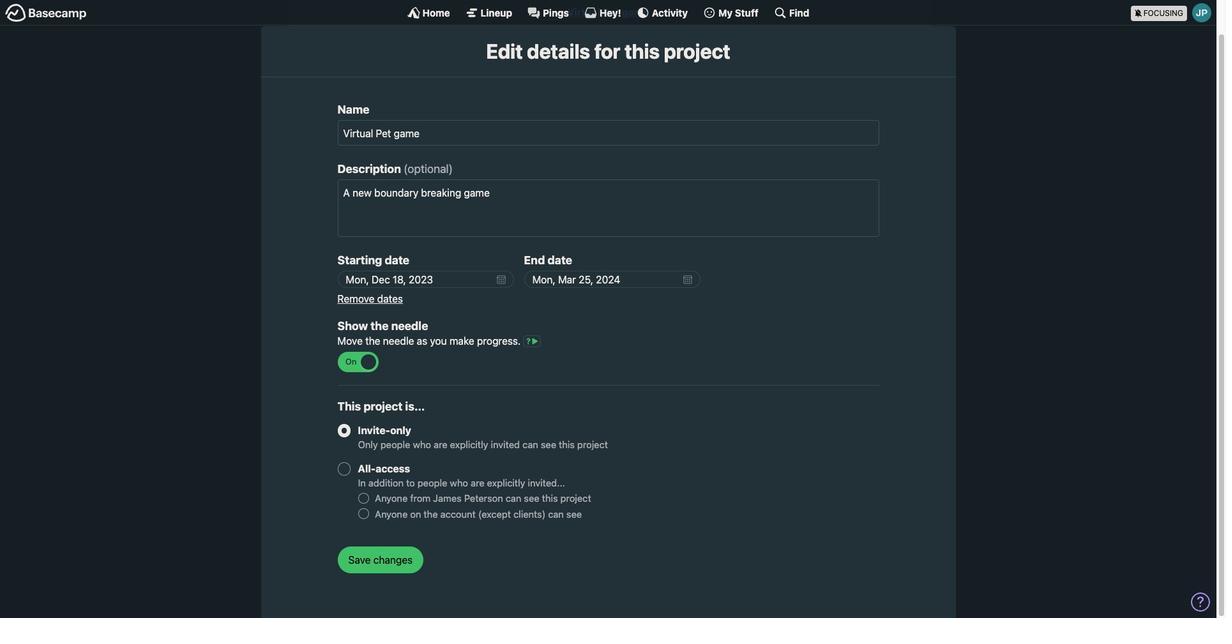 Task type: describe. For each thing, give the bounding box(es) containing it.
see how it works image
[[523, 336, 541, 348]]

find button
[[774, 6, 809, 19]]

needle for show
[[391, 319, 428, 333]]

from
[[410, 493, 431, 504]]

in
[[358, 477, 366, 489]]

virtual pet game
[[567, 6, 649, 18]]

james
[[433, 493, 462, 504]]

switch accounts image
[[5, 3, 87, 23]]

(optional)
[[404, 162, 453, 176]]

the for show
[[371, 319, 389, 333]]

home
[[423, 7, 450, 18]]

who inside invite-only only people who are explicitly invited can see this project
[[413, 439, 431, 450]]

the for move
[[365, 335, 380, 347]]

to
[[406, 477, 415, 489]]

pings
[[543, 7, 569, 18]]

dates
[[377, 293, 403, 305]]

game
[[622, 6, 649, 18]]

activity
[[652, 7, 688, 18]]

name
[[338, 103, 370, 116]]

focusing button
[[1131, 0, 1217, 25]]

date for starting date
[[385, 254, 409, 267]]

date for end date
[[548, 254, 572, 267]]

on
[[410, 508, 421, 520]]

account
[[440, 508, 476, 520]]

is…
[[405, 400, 425, 413]]

(except
[[478, 508, 511, 520]]

choose date… field for end date
[[524, 271, 700, 288]]

description (optional)
[[338, 162, 453, 176]]

this project is… option group
[[338, 400, 879, 521]]

who inside 'all-access in addition to people who are explicitly invited...'
[[450, 477, 468, 489]]

the inside option group
[[424, 508, 438, 520]]

addition
[[368, 477, 404, 489]]

lineup link
[[465, 6, 512, 19]]

hey! button
[[584, 6, 621, 19]]

edit
[[486, 39, 523, 63]]

pet
[[603, 6, 619, 18]]

pings button
[[528, 6, 569, 19]]

people inside 'all-access in addition to people who are explicitly invited...'
[[418, 477, 447, 489]]

all-
[[358, 463, 376, 475]]

progress.
[[477, 335, 521, 347]]

move the needle as you make progress.
[[338, 335, 523, 347]]

explicitly inside invite-only only people who are explicitly invited can see this project
[[450, 439, 488, 450]]

1 vertical spatial can
[[506, 493, 521, 504]]

anyone from james peterson can see this project
[[375, 493, 591, 504]]

home link
[[407, 6, 450, 19]]

see inside invite-only only people who are explicitly invited can see this project
[[541, 439, 556, 450]]

anyone for anyone from james peterson can see this project
[[375, 493, 408, 504]]

anyone on the account (except clients) can see
[[375, 508, 582, 520]]

as
[[417, 335, 427, 347]]

invited...
[[528, 477, 565, 489]]

invite-only only people who are explicitly invited can see this project
[[358, 425, 608, 450]]

invite-
[[358, 425, 390, 436]]

my stuff button
[[703, 6, 759, 19]]

remove dates
[[338, 293, 403, 305]]

description
[[338, 162, 401, 176]]

this inside invite-only only people who are explicitly invited can see this project
[[559, 439, 575, 450]]

edit details for this project
[[486, 39, 730, 63]]

can inside invite-only only people who are explicitly invited can see this project
[[522, 439, 538, 450]]



Task type: locate. For each thing, give the bounding box(es) containing it.
remove
[[338, 293, 375, 305]]

0 vertical spatial the
[[371, 319, 389, 333]]

1 vertical spatial this
[[559, 439, 575, 450]]

people inside invite-only only people who are explicitly invited can see this project
[[381, 439, 410, 450]]

0 horizontal spatial choose date… field
[[338, 271, 514, 288]]

1 horizontal spatial choose date… field
[[524, 271, 700, 288]]

peterson
[[464, 493, 503, 504]]

access
[[376, 463, 410, 475]]

clients)
[[514, 508, 546, 520]]

move
[[338, 335, 363, 347]]

1 horizontal spatial date
[[548, 254, 572, 267]]

can right clients)
[[548, 508, 564, 520]]

see right clients)
[[566, 508, 582, 520]]

show the needle
[[338, 319, 428, 333]]

virtual pet game link
[[567, 6, 649, 18]]

0 vertical spatial are
[[434, 439, 448, 450]]

only
[[390, 425, 411, 436]]

explicitly up peterson
[[487, 477, 525, 489]]

people down only
[[381, 439, 410, 450]]

people up from
[[418, 477, 447, 489]]

2 anyone from the top
[[375, 508, 408, 520]]

1 vertical spatial see
[[524, 493, 540, 504]]

this right for
[[625, 39, 660, 63]]

1 horizontal spatial see
[[541, 439, 556, 450]]

0 horizontal spatial are
[[434, 439, 448, 450]]

2 horizontal spatial see
[[566, 508, 582, 520]]

the down show the needle
[[365, 335, 380, 347]]

1 horizontal spatial can
[[522, 439, 538, 450]]

starting
[[338, 254, 382, 267]]

1 choose date… field from the left
[[338, 271, 514, 288]]

2 vertical spatial can
[[548, 508, 564, 520]]

for
[[594, 39, 620, 63]]

see up clients)
[[524, 493, 540, 504]]

see up invited...
[[541, 439, 556, 450]]

find
[[789, 7, 809, 18]]

this
[[338, 400, 361, 413]]

0 horizontal spatial people
[[381, 439, 410, 450]]

end date
[[524, 254, 572, 267]]

make
[[449, 335, 474, 347]]

1 vertical spatial are
[[471, 477, 485, 489]]

hey!
[[600, 7, 621, 18]]

anyone for anyone on the account (except clients) can see
[[375, 508, 408, 520]]

1 vertical spatial explicitly
[[487, 477, 525, 489]]

explicitly
[[450, 439, 488, 450], [487, 477, 525, 489]]

end
[[524, 254, 545, 267]]

1 vertical spatial anyone
[[375, 508, 408, 520]]

this
[[625, 39, 660, 63], [559, 439, 575, 450], [542, 493, 558, 504]]

are up 'all-access in addition to people who are explicitly invited...'
[[434, 439, 448, 450]]

who up james
[[450, 477, 468, 489]]

0 horizontal spatial this
[[542, 493, 558, 504]]

are
[[434, 439, 448, 450], [471, 477, 485, 489]]

0 vertical spatial people
[[381, 439, 410, 450]]

people
[[381, 439, 410, 450], [418, 477, 447, 489]]

who down is… at the bottom left of page
[[413, 439, 431, 450]]

date
[[385, 254, 409, 267], [548, 254, 572, 267]]

you
[[430, 335, 447, 347]]

the right the show
[[371, 319, 389, 333]]

1 horizontal spatial are
[[471, 477, 485, 489]]

0 horizontal spatial date
[[385, 254, 409, 267]]

main element
[[0, 0, 1217, 26]]

the right on
[[424, 508, 438, 520]]

activity link
[[637, 6, 688, 19]]

all-access in addition to people who are explicitly invited...
[[358, 463, 565, 489]]

2 choose date… field from the left
[[524, 271, 700, 288]]

stuff
[[735, 7, 759, 18]]

date right the end
[[548, 254, 572, 267]]

are up the anyone from james peterson can see this project
[[471, 477, 485, 489]]

1 vertical spatial needle
[[383, 335, 414, 347]]

2 vertical spatial the
[[424, 508, 438, 520]]

0 vertical spatial who
[[413, 439, 431, 450]]

2 vertical spatial see
[[566, 508, 582, 520]]

0 vertical spatial see
[[541, 439, 556, 450]]

1 horizontal spatial people
[[418, 477, 447, 489]]

my
[[719, 7, 733, 18]]

1 vertical spatial the
[[365, 335, 380, 347]]

0 vertical spatial explicitly
[[450, 439, 488, 450]]

0 horizontal spatial see
[[524, 493, 540, 504]]

1 date from the left
[[385, 254, 409, 267]]

james peterson image
[[1192, 3, 1212, 22]]

2 vertical spatial this
[[542, 493, 558, 504]]

Choose date… field
[[338, 271, 514, 288], [524, 271, 700, 288]]

see
[[541, 439, 556, 450], [524, 493, 540, 504], [566, 508, 582, 520]]

focusing
[[1144, 8, 1183, 18]]

my stuff
[[719, 7, 759, 18]]

2 horizontal spatial can
[[548, 508, 564, 520]]

anyone down addition on the bottom of the page
[[375, 493, 408, 504]]

lineup
[[481, 7, 512, 18]]

choose date… field for starting date
[[338, 271, 514, 288]]

can right invited
[[522, 439, 538, 450]]

needle down show the needle
[[383, 335, 414, 347]]

0 vertical spatial can
[[522, 439, 538, 450]]

1 anyone from the top
[[375, 493, 408, 504]]

1 horizontal spatial this
[[559, 439, 575, 450]]

A new boundary breaking game text field
[[338, 180, 879, 237]]

0 vertical spatial needle
[[391, 319, 428, 333]]

the
[[371, 319, 389, 333], [365, 335, 380, 347], [424, 508, 438, 520]]

virtual
[[567, 6, 600, 18]]

starting date
[[338, 254, 409, 267]]

invited
[[491, 439, 520, 450]]

details
[[527, 39, 590, 63]]

project
[[664, 39, 730, 63], [364, 400, 403, 413], [577, 439, 608, 450], [561, 493, 591, 504]]

None submit
[[338, 546, 424, 573]]

date right starting
[[385, 254, 409, 267]]

can up clients)
[[506, 493, 521, 504]]

are inside invite-only only people who are explicitly invited can see this project
[[434, 439, 448, 450]]

Name text field
[[338, 120, 879, 146]]

project inside invite-only only people who are explicitly invited can see this project
[[577, 439, 608, 450]]

only
[[358, 439, 378, 450]]

can
[[522, 439, 538, 450], [506, 493, 521, 504], [548, 508, 564, 520]]

this project is…
[[338, 400, 425, 413]]

needle up as
[[391, 319, 428, 333]]

this down invited...
[[542, 493, 558, 504]]

0 horizontal spatial who
[[413, 439, 431, 450]]

explicitly up 'all-access in addition to people who are explicitly invited...'
[[450, 439, 488, 450]]

show
[[338, 319, 368, 333]]

needle
[[391, 319, 428, 333], [383, 335, 414, 347]]

this up invited...
[[559, 439, 575, 450]]

are inside 'all-access in addition to people who are explicitly invited...'
[[471, 477, 485, 489]]

0 vertical spatial this
[[625, 39, 660, 63]]

who
[[413, 439, 431, 450], [450, 477, 468, 489]]

1 horizontal spatial who
[[450, 477, 468, 489]]

1 vertical spatial who
[[450, 477, 468, 489]]

2 date from the left
[[548, 254, 572, 267]]

anyone left on
[[375, 508, 408, 520]]

0 horizontal spatial can
[[506, 493, 521, 504]]

needle for move
[[383, 335, 414, 347]]

remove dates link
[[338, 293, 403, 305]]

1 vertical spatial people
[[418, 477, 447, 489]]

0 vertical spatial anyone
[[375, 493, 408, 504]]

explicitly inside 'all-access in addition to people who are explicitly invited...'
[[487, 477, 525, 489]]

anyone
[[375, 493, 408, 504], [375, 508, 408, 520]]

2 horizontal spatial this
[[625, 39, 660, 63]]



Task type: vqa. For each thing, say whether or not it's contained in the screenshot.
Color it purple "image"
no



